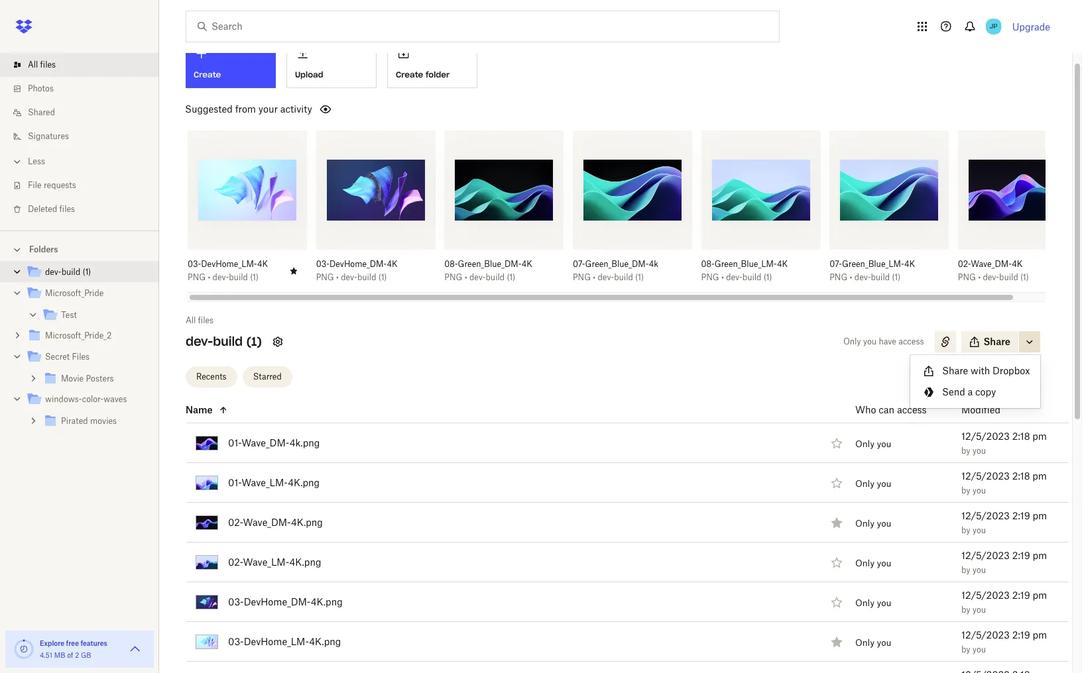 Task type: locate. For each thing, give the bounding box(es) containing it.
only you button for 01-wave_dm-4k.png
[[856, 439, 892, 450]]

dev- down 08-green_blue_lm-4k button on the right top
[[726, 273, 743, 283]]

wave_lm- down 02-wave_dm-4k.png "link"
[[243, 557, 290, 568]]

add to starred image
[[829, 435, 845, 451], [829, 475, 845, 491], [829, 555, 845, 571]]

2 08- from the left
[[701, 259, 715, 269]]

pm
[[1033, 431, 1047, 442], [1033, 471, 1047, 482], [1033, 510, 1047, 522], [1033, 550, 1047, 561], [1033, 590, 1047, 601], [1033, 630, 1047, 641]]

03- inside 03-devhome_dm-4k png • dev-build (1)
[[316, 259, 330, 269]]

1 horizontal spatial files
[[59, 204, 75, 214]]

dev-build (1) up the recents
[[186, 334, 262, 350]]

1 vertical spatial remove from starred image
[[829, 634, 845, 650]]

only you button inside name 02-wave_lm-4k.png, modified 12/5/2023 2:19 pm, element
[[856, 558, 892, 569]]

build down 08-green_blue_lm-4k button on the right top
[[743, 273, 762, 283]]

4 only you from the top
[[856, 558, 892, 569]]

1 vertical spatial wave_lm-
[[243, 557, 290, 568]]

12/5/2023 2:19 pm by you for 03-devhome_dm-4k.png
[[962, 590, 1047, 615]]

pm for 02-wave_dm-4k.png
[[1033, 510, 1047, 522]]

0 vertical spatial 12/5/2023 2:18 pm by you
[[962, 431, 1047, 456]]

3 png • dev-build (1) button from the left
[[445, 273, 535, 283]]

1 remove from starred image from the top
[[829, 515, 845, 531]]

4k.png for 03-devhome_dm-4k.png
[[311, 597, 343, 608]]

02-wave_dm-4k.png
[[228, 517, 323, 528]]

png • dev-build (1) button down 08-green_blue_lm-4k button on the right top
[[701, 273, 792, 283]]

2 • from the left
[[336, 273, 339, 283]]

share
[[984, 336, 1011, 348], [942, 365, 968, 377]]

03- inside 03-devhome_lm-4k.png link
[[228, 636, 244, 648]]

only
[[844, 337, 861, 347], [856, 439, 875, 450], [856, 479, 875, 489], [856, 519, 875, 529], [856, 558, 875, 569], [856, 598, 875, 609], [856, 638, 875, 649]]

1 vertical spatial all files link
[[186, 314, 214, 328]]

02-wave_dm-4k.png link
[[228, 515, 323, 531]]

2 only you from the top
[[856, 479, 892, 489]]

all files list item
[[0, 53, 159, 77]]

12/5/2023 2:19 pm by you inside name 03-devhome_lm-4k.png, modified 12/5/2023 2:19 pm, element
[[962, 630, 1047, 655]]

4k for 03-devhome_dm-4k
[[387, 259, 398, 269]]

1 12/5/2023 2:19 pm by you from the top
[[962, 510, 1047, 536]]

png down 08-green_blue_dm-4k button
[[445, 273, 463, 283]]

png down 07-green_blue_dm-4k button
[[573, 273, 591, 283]]

1 horizontal spatial green_blue_lm-
[[842, 259, 905, 269]]

name button
[[186, 402, 823, 418]]

png • dev-build (1) button for 07-green_blue_dm-4k png • dev-build (1)
[[573, 273, 663, 283]]

(1) up microsoft_pride link
[[83, 267, 91, 277]]

2 vertical spatial 02-
[[228, 557, 243, 568]]

5 only you button from the top
[[856, 598, 892, 609]]

3 2:19 from the top
[[1013, 590, 1030, 601]]

1 vertical spatial dev-build (1)
[[186, 334, 262, 350]]

1 horizontal spatial share
[[984, 336, 1011, 348]]

07-
[[573, 259, 585, 269], [830, 259, 842, 269]]

only inside the name 03-devhome_dm-4k.png, modified 12/5/2023 2:19 pm, element
[[856, 598, 875, 609]]

4k.png for 02-wave_lm-4k.png
[[290, 557, 321, 568]]

share up share with dropbox
[[984, 336, 1011, 348]]

01-wave_lm-4k.png
[[228, 477, 320, 489]]

build inside 08-green_blue_dm-4k png • dev-build (1)
[[486, 273, 505, 283]]

0 horizontal spatial green_blue_lm-
[[715, 259, 777, 269]]

0 vertical spatial 2:18
[[1013, 431, 1030, 442]]

0 vertical spatial dev-build (1)
[[45, 267, 91, 277]]

png inside 03-devhome_lm-4k png • dev-build (1)
[[188, 273, 206, 283]]

only you for 02-wave_dm-4k.png
[[856, 519, 892, 529]]

5 4k from the left
[[905, 259, 915, 269]]

wave_lm- for 01-
[[242, 477, 288, 489]]

07- inside 07-green_blue_dm-4k png • dev-build (1)
[[573, 259, 585, 269]]

dev- for 07-green_blue_dm-4k png • dev-build (1)
[[598, 273, 614, 283]]

02- inside 02-wave_dm-4k png • dev-build (1)
[[958, 259, 971, 269]]

all files link up the recents
[[186, 314, 214, 328]]

4 png • dev-build (1) button from the left
[[573, 273, 663, 283]]

07- for green_blue_lm-
[[830, 259, 842, 269]]

1 vertical spatial share
[[942, 365, 968, 377]]

all up recents button
[[186, 316, 196, 326]]

2 12/5/2023 from the top
[[962, 471, 1010, 482]]

remove from starred image for 03-devhome_lm-4k.png
[[829, 634, 845, 650]]

name 03-devhome_lm-4k.png, modified 12/5/2023 2:19 pm, element
[[157, 623, 1069, 663]]

png down 03-devhome_dm-4k button
[[316, 273, 334, 283]]

wave_dm- for 4k.png
[[242, 437, 290, 449]]

• inside 03-devhome_dm-4k png • dev-build (1)
[[336, 273, 339, 283]]

4k inside 07-green_blue_lm-4k png • dev-build (1)
[[905, 259, 915, 269]]

4 2:19 from the top
[[1013, 630, 1030, 641]]

1 vertical spatial 2:18
[[1013, 471, 1030, 482]]

all files up photos
[[28, 60, 56, 70]]

green_blue_dm-
[[458, 259, 522, 269], [585, 259, 649, 269]]

01- right /dev-build (1)/01-wave_lm-4k.png icon
[[228, 477, 242, 489]]

2 2:19 from the top
[[1013, 550, 1030, 561]]

1 vertical spatial access
[[897, 404, 927, 416]]

all files down 03-devhome_lm-4k png • dev-build (1)
[[186, 316, 214, 326]]

dev- down 02-wave_dm-4k button
[[983, 273, 1000, 283]]

modified button
[[962, 402, 1035, 418]]

4k inside 08-green_blue_lm-4k png • dev-build (1)
[[777, 259, 788, 269]]

4k inside 02-wave_dm-4k png • dev-build (1)
[[1012, 259, 1023, 269]]

• inside 08-green_blue_dm-4k png • dev-build (1)
[[465, 273, 467, 283]]

1 vertical spatial all
[[186, 316, 196, 326]]

4k.png inside "link"
[[291, 517, 323, 528]]

only inside name 03-devhome_lm-4k.png, modified 12/5/2023 2:19 pm, element
[[856, 638, 875, 649]]

share inside share button
[[984, 336, 1011, 348]]

all files link up shared link at top
[[11, 53, 159, 77]]

green_blue_lm-
[[715, 259, 777, 269], [842, 259, 905, 269]]

build down 03-devhome_dm-4k button
[[357, 273, 376, 283]]

• down 03-devhome_lm-4k button
[[208, 273, 210, 283]]

build inside 02-wave_dm-4k png • dev-build (1)
[[1000, 273, 1019, 283]]

• inside 03-devhome_lm-4k png • dev-build (1)
[[208, 273, 210, 283]]

2 green_blue_dm- from the left
[[585, 259, 649, 269]]

wave_dm- for 4k.png
[[243, 517, 291, 528]]

4 12/5/2023 from the top
[[962, 550, 1010, 561]]

add to starred image for 01-wave_lm-4k.png
[[829, 475, 845, 491]]

devhome_dm-
[[330, 259, 387, 269], [244, 597, 311, 608]]

only inside name 01-wave_lm-4k.png, modified 12/5/2023 2:18 pm, element
[[856, 479, 875, 489]]

0 vertical spatial wave_lm-
[[242, 477, 288, 489]]

only you button inside the name 03-devhome_dm-4k.png, modified 12/5/2023 2:19 pm, element
[[856, 598, 892, 609]]

(1) down 08-green_blue_dm-4k button
[[507, 273, 516, 283]]

only inside name 01-wave_dm-4k.png, modified 12/5/2023 2:18 pm, element
[[856, 439, 875, 450]]

1 horizontal spatial devhome_dm-
[[330, 259, 387, 269]]

png • dev-build (1) button for 07-green_blue_lm-4k png • dev-build (1)
[[830, 273, 920, 283]]

name 03-devhome_dm-4k.png, modified 12/5/2023 2:19 pm, element
[[157, 583, 1069, 623]]

• down 08-green_blue_dm-4k button
[[465, 273, 467, 283]]

12/5/2023 2:18 pm by you inside name 01-wave_dm-4k.png, modified 12/5/2023 2:18 pm, element
[[962, 431, 1047, 456]]

12/5/2023 for 02-wave_lm-4k.png
[[962, 550, 1010, 561]]

dev- inside 08-green_blue_dm-4k png • dev-build (1)
[[469, 273, 486, 283]]

build inside 03-devhome_dm-4k png • dev-build (1)
[[357, 273, 376, 283]]

4 • from the left
[[593, 273, 596, 283]]

(1) for 03-devhome_dm-4k png • dev-build (1)
[[379, 273, 387, 283]]

3 12/5/2023 2:19 pm by you from the top
[[962, 590, 1047, 615]]

0 vertical spatial all files
[[28, 60, 56, 70]]

08- inside 08-green_blue_lm-4k png • dev-build (1)
[[701, 259, 715, 269]]

1 horizontal spatial 08-
[[701, 259, 715, 269]]

0 horizontal spatial 08-
[[445, 259, 458, 269]]

None field
[[0, 0, 102, 15]]

dev- inside 03-devhome_lm-4k png • dev-build (1)
[[213, 273, 229, 283]]

12/5/2023
[[962, 431, 1010, 442], [962, 471, 1010, 482], [962, 510, 1010, 522], [962, 550, 1010, 561], [962, 590, 1010, 601], [962, 630, 1010, 641]]

2:19 for 03-devhome_lm-4k.png
[[1013, 630, 1030, 641]]

add to starred image inside name 01-wave_dm-4k.png, modified 12/5/2023 2:18 pm, element
[[829, 435, 845, 451]]

3 12/5/2023 from the top
[[962, 510, 1010, 522]]

7 png from the left
[[958, 273, 976, 283]]

png for 02-wave_dm-4k png • dev-build (1)
[[958, 273, 976, 283]]

4k for 08-green_blue_dm-4k
[[522, 259, 532, 269]]

3 4k from the left
[[522, 259, 532, 269]]

3 png from the left
[[445, 273, 463, 283]]

0 horizontal spatial all
[[28, 60, 38, 70]]

dev-build (1)
[[45, 267, 91, 277], [186, 334, 262, 350]]

2 horizontal spatial files
[[198, 316, 214, 326]]

png • dev-build (1) button
[[188, 273, 278, 283], [316, 273, 406, 283], [445, 273, 535, 283], [573, 273, 663, 283], [701, 273, 792, 283], [830, 273, 920, 283], [958, 273, 1049, 283]]

1 horizontal spatial 07-
[[830, 259, 842, 269]]

build inside 07-green_blue_lm-4k png • dev-build (1)
[[871, 273, 890, 283]]

wave_lm- down 01-wave_dm-4k.png link
[[242, 477, 288, 489]]

only you button
[[856, 439, 892, 450], [856, 479, 892, 489], [856, 519, 892, 529], [856, 558, 892, 569], [856, 598, 892, 609], [856, 638, 892, 649]]

4k.png up 03-devhome_dm-4k.png
[[290, 557, 321, 568]]

dev- inside 08-green_blue_lm-4k png • dev-build (1)
[[726, 273, 743, 283]]

png for 07-green_blue_lm-4k png • dev-build (1)
[[830, 273, 848, 283]]

files inside list item
[[40, 60, 56, 70]]

0 vertical spatial 01-
[[228, 437, 242, 449]]

2 png • dev-build (1) button from the left
[[316, 273, 406, 283]]

devhome_lm- inside 03-devhome_lm-4k png • dev-build (1)
[[201, 259, 257, 269]]

6 • from the left
[[850, 273, 853, 283]]

/dev-build (1)/03-devhome_lm-4k.png image
[[196, 635, 218, 650]]

4k.png down 03-devhome_dm-4k.png link
[[309, 636, 341, 648]]

1 horizontal spatial all files link
[[186, 314, 214, 328]]

(1) for 08-green_blue_lm-4k png • dev-build (1)
[[764, 273, 772, 283]]

12/5/2023 2:19 pm by you for 02-wave_dm-4k.png
[[962, 510, 1047, 536]]

green_blue_dm- inside 07-green_blue_dm-4k png • dev-build (1)
[[585, 259, 649, 269]]

1 vertical spatial devhome_dm-
[[244, 597, 311, 608]]

01- inside 01-wave_dm-4k.png link
[[228, 437, 242, 449]]

build for 03-devhome_lm-4k png • dev-build (1)
[[229, 273, 248, 283]]

png inside 02-wave_dm-4k png • dev-build (1)
[[958, 273, 976, 283]]

files up photos
[[40, 60, 56, 70]]

dropbox image
[[11, 13, 37, 40]]

add to starred image
[[829, 595, 845, 611]]

share with dropbox menu item
[[911, 361, 1041, 382]]

2 green_blue_lm- from the left
[[842, 259, 905, 269]]

all files
[[28, 60, 56, 70], [186, 316, 214, 326]]

0 horizontal spatial green_blue_dm-
[[458, 259, 522, 269]]

• for 08-green_blue_dm-4k png • dev-build (1)
[[465, 273, 467, 283]]

build for 07-green_blue_dm-4k png • dev-build (1)
[[614, 273, 633, 283]]

2:18
[[1013, 431, 1030, 442], [1013, 471, 1030, 482]]

only you button inside name 01-wave_dm-4k.png, modified 12/5/2023 2:18 pm, element
[[856, 439, 892, 450]]

wave_dm-
[[971, 259, 1012, 269], [242, 437, 290, 449], [243, 517, 291, 528]]

green_blue_lm- inside 07-green_blue_lm-4k png • dev-build (1)
[[842, 259, 905, 269]]

devhome_lm- inside 03-devhome_lm-4k.png link
[[244, 636, 309, 648]]

files
[[72, 352, 90, 362]]

1 • from the left
[[208, 273, 210, 283]]

4k.png for 01-wave_lm-4k.png
[[288, 477, 320, 489]]

0 horizontal spatial dev-build (1)
[[45, 267, 91, 277]]

4k for 03-devhome_lm-4k
[[257, 259, 268, 269]]

6 only you from the top
[[856, 638, 892, 649]]

0 horizontal spatial all files link
[[11, 53, 159, 77]]

4 by from the top
[[962, 565, 971, 575]]

only you inside the name 03-devhome_dm-4k.png, modified 12/5/2023 2:19 pm, element
[[856, 598, 892, 609]]

• inside 07-green_blue_lm-4k png • dev-build (1)
[[850, 273, 853, 283]]

03- inside 03-devhome_dm-4k.png link
[[228, 597, 244, 608]]

2 07- from the left
[[830, 259, 842, 269]]

(1) down 08-green_blue_lm-4k button on the right top
[[764, 273, 772, 283]]

1 12/5/2023 2:18 pm by you from the top
[[962, 431, 1047, 456]]

name 01-wave_dm-4k.png, modified 12/5/2023 2:18 pm, element
[[157, 424, 1069, 464]]

1 vertical spatial wave_dm-
[[242, 437, 290, 449]]

build down 03-devhome_lm-4k button
[[229, 273, 248, 283]]

4 pm from the top
[[1033, 550, 1047, 561]]

6 png • dev-build (1) button from the left
[[830, 273, 920, 283]]

devhome_dm- for 4k.png
[[244, 597, 311, 608]]

png down 08-green_blue_lm-4k button on the right top
[[701, 273, 719, 283]]

6 pm from the top
[[1033, 630, 1047, 641]]

1 vertical spatial 01-
[[228, 477, 242, 489]]

2:19 for 03-devhome_dm-4k.png
[[1013, 590, 1030, 601]]

green_blue_dm- for 07-
[[585, 259, 649, 269]]

green_blue_lm- inside 08-green_blue_lm-4k png • dev-build (1)
[[715, 259, 777, 269]]

share with dropbox
[[942, 365, 1030, 377]]

5 12/5/2023 from the top
[[962, 590, 1010, 601]]

1 only you button from the top
[[856, 439, 892, 450]]

wave_dm- inside "link"
[[243, 517, 291, 528]]

2 pm from the top
[[1033, 471, 1047, 482]]

4k
[[649, 259, 659, 269]]

0 vertical spatial all files link
[[11, 53, 159, 77]]

2 12/5/2023 2:18 pm by you from the top
[[962, 471, 1047, 496]]

1 only you from the top
[[856, 439, 892, 450]]

1 horizontal spatial dev-build (1)
[[186, 334, 262, 350]]

1 08- from the left
[[445, 259, 458, 269]]

only you
[[856, 439, 892, 450], [856, 479, 892, 489], [856, 519, 892, 529], [856, 558, 892, 569], [856, 598, 892, 609], [856, 638, 892, 649]]

12/5/2023 2:19 pm by you inside name 02-wave_dm-4k.png, modified 12/5/2023 2:19 pm, element
[[962, 510, 1047, 536]]

0 vertical spatial all
[[28, 60, 38, 70]]

1 2:18 from the top
[[1013, 431, 1030, 442]]

by inside name 02-wave_lm-4k.png, modified 12/5/2023 2:19 pm, element
[[962, 565, 971, 575]]

dev- for 08-green_blue_dm-4k png • dev-build (1)
[[469, 273, 486, 283]]

png • dev-build (1) button for 08-green_blue_dm-4k png • dev-build (1)
[[445, 273, 535, 283]]

only for 03-devhome_lm-4k.png
[[856, 638, 875, 649]]

(1) down 07-green_blue_dm-4k button
[[635, 273, 644, 283]]

dev- for 03-devhome_dm-4k png • dev-build (1)
[[341, 273, 357, 283]]

build inside 03-devhome_lm-4k png • dev-build (1)
[[229, 273, 248, 283]]

0 horizontal spatial devhome_dm-
[[244, 597, 311, 608]]

png inside 07-green_blue_dm-4k png • dev-build (1)
[[573, 273, 591, 283]]

devhome_dm- inside 03-devhome_dm-4k.png link
[[244, 597, 311, 608]]

0 vertical spatial access
[[899, 337, 924, 347]]

1 green_blue_lm- from the left
[[715, 259, 777, 269]]

access right can
[[897, 404, 927, 416]]

build inside 07-green_blue_dm-4k png • dev-build (1)
[[614, 273, 633, 283]]

02- inside "link"
[[228, 517, 243, 528]]

(1) inside 02-wave_dm-4k png • dev-build (1)
[[1021, 273, 1029, 283]]

4 only you button from the top
[[856, 558, 892, 569]]

1 png from the left
[[188, 273, 206, 283]]

07-green_blue_dm-4k png • dev-build (1)
[[573, 259, 659, 283]]

only you inside name 01-wave_lm-4k.png, modified 12/5/2023 2:18 pm, element
[[856, 479, 892, 489]]

4 12/5/2023 2:19 pm by you from the top
[[962, 630, 1047, 655]]

files down 03-devhome_lm-4k png • dev-build (1)
[[198, 316, 214, 326]]

/dev-build (1)/01-wave_dm-4k.png image
[[196, 436, 218, 451]]

1 green_blue_dm- from the left
[[458, 259, 522, 269]]

(1) down 02-wave_dm-4k button
[[1021, 273, 1029, 283]]

4k.png up 03-devhome_lm-4k.png
[[311, 597, 343, 608]]

share up send
[[942, 365, 968, 377]]

from
[[235, 103, 256, 115]]

png for 08-green_blue_lm-4k png • dev-build (1)
[[701, 273, 719, 283]]

08- inside 08-green_blue_dm-4k png • dev-build (1)
[[445, 259, 458, 269]]

1 12/5/2023 from the top
[[962, 431, 1010, 442]]

(1) inside 07-green_blue_dm-4k png • dev-build (1)
[[635, 273, 644, 283]]

1 vertical spatial 02-
[[228, 517, 243, 528]]

build for 08-green_blue_dm-4k png • dev-build (1)
[[486, 273, 505, 283]]

0 horizontal spatial 07-
[[573, 259, 585, 269]]

0 vertical spatial devhome_dm-
[[330, 259, 387, 269]]

have
[[879, 337, 897, 347]]

(1) inside 03-devhome_dm-4k png • dev-build (1)
[[379, 273, 387, 283]]

• down 08-green_blue_lm-4k button on the right top
[[722, 273, 724, 283]]

5 only you from the top
[[856, 598, 892, 609]]

signatures link
[[11, 125, 159, 149]]

1 add to starred image from the top
[[829, 435, 845, 451]]

0 vertical spatial devhome_lm-
[[201, 259, 257, 269]]

name 02-wave_dm-4k.png, modified 12/5/2023 2:19 pm, element
[[157, 503, 1069, 543]]

2 remove from starred image from the top
[[829, 634, 845, 650]]

build for 07-green_blue_lm-4k png • dev-build (1)
[[871, 273, 890, 283]]

by inside name 02-wave_dm-4k.png, modified 12/5/2023 2:19 pm, element
[[962, 526, 971, 536]]

3 add to starred image from the top
[[829, 555, 845, 571]]

devhome_lm-
[[201, 259, 257, 269], [244, 636, 309, 648]]

remove from starred image
[[829, 515, 845, 531], [829, 634, 845, 650]]

5 • from the left
[[722, 273, 724, 283]]

03-devhome_dm-4k button
[[316, 259, 406, 270]]

1 horizontal spatial green_blue_dm-
[[585, 259, 649, 269]]

png • dev-build (1) button down "07-green_blue_lm-4k" button
[[830, 273, 920, 283]]

files right the deleted on the top of the page
[[59, 204, 75, 214]]

build inside 08-green_blue_lm-4k png • dev-build (1)
[[743, 273, 762, 283]]

5 png • dev-build (1) button from the left
[[701, 273, 792, 283]]

(1) inside 07-green_blue_lm-4k png • dev-build (1)
[[892, 273, 901, 283]]

dev-
[[45, 267, 61, 277], [213, 273, 229, 283], [341, 273, 357, 283], [469, 273, 486, 283], [598, 273, 614, 283], [726, 273, 743, 283], [855, 273, 871, 283], [983, 273, 1000, 283], [186, 334, 213, 350]]

build up the recents
[[213, 334, 243, 350]]

0 vertical spatial wave_dm-
[[971, 259, 1012, 269]]

• inside 08-green_blue_lm-4k png • dev-build (1)
[[722, 273, 724, 283]]

0 horizontal spatial files
[[40, 60, 56, 70]]

0 vertical spatial remove from starred image
[[829, 515, 845, 531]]

3 by from the top
[[962, 526, 971, 536]]

1 by from the top
[[962, 446, 971, 456]]

2 4k from the left
[[387, 259, 398, 269]]

png • dev-build (1) button down 03-devhome_dm-4k button
[[316, 273, 406, 283]]

• for 03-devhome_lm-4k png • dev-build (1)
[[208, 273, 210, 283]]

• down 07-green_blue_dm-4k button
[[593, 273, 596, 283]]

build down "07-green_blue_lm-4k" button
[[871, 273, 890, 283]]

list
[[0, 45, 159, 231]]

dev- down 03-devhome_lm-4k button
[[213, 273, 229, 283]]

07- inside 07-green_blue_lm-4k png • dev-build (1)
[[830, 259, 842, 269]]

6 png from the left
[[830, 273, 848, 283]]

wave_lm-
[[242, 477, 288, 489], [243, 557, 290, 568]]

dev- down 03-devhome_dm-4k button
[[341, 273, 357, 283]]

png down 02-wave_dm-4k button
[[958, 273, 976, 283]]

2 by from the top
[[962, 486, 971, 496]]

all inside all files list item
[[28, 60, 38, 70]]

dev- down "07-green_blue_lm-4k" button
[[855, 273, 871, 283]]

build down 07-green_blue_dm-4k button
[[614, 273, 633, 283]]

(1) for 08-green_blue_dm-4k png • dev-build (1)
[[507, 273, 516, 283]]

07-green_blue_lm-4k button
[[830, 259, 920, 270]]

only you for 01-wave_lm-4k.png
[[856, 479, 892, 489]]

08- for green_blue_dm-
[[445, 259, 458, 269]]

by
[[962, 446, 971, 456], [962, 486, 971, 496], [962, 526, 971, 536], [962, 565, 971, 575], [962, 605, 971, 615], [962, 645, 971, 655]]

03-
[[188, 259, 201, 269], [316, 259, 330, 269], [228, 597, 244, 608], [228, 636, 244, 648]]

devhome_dm- inside 03-devhome_dm-4k png • dev-build (1)
[[330, 259, 387, 269]]

03- for 03-devhome_dm-4k.png
[[228, 597, 244, 608]]

wave_dm- inside 02-wave_dm-4k png • dev-build (1)
[[971, 259, 1012, 269]]

12/5/2023 2:18 pm by you for 01-wave_lm-4k.png
[[962, 471, 1047, 496]]

png down 03-devhome_lm-4k button
[[188, 273, 206, 283]]

2 vertical spatial add to starred image
[[829, 555, 845, 571]]

1 01- from the top
[[228, 437, 242, 449]]

png inside 08-green_blue_dm-4k png • dev-build (1)
[[445, 273, 463, 283]]

only you for 03-devhome_dm-4k.png
[[856, 598, 892, 609]]

by inside the name 03-devhome_dm-4k.png, modified 12/5/2023 2:19 pm, element
[[962, 605, 971, 615]]

4 4k from the left
[[777, 259, 788, 269]]

table
[[157, 397, 1069, 674]]

/dev-build (1)/01-wave_lm-4k.png image
[[196, 476, 218, 490]]

4k.png down 4k.png
[[288, 477, 320, 489]]

5 png from the left
[[701, 273, 719, 283]]

(1) down 03-devhome_dm-4k button
[[379, 273, 387, 283]]

2 2:18 from the top
[[1013, 471, 1030, 482]]

5 pm from the top
[[1033, 590, 1047, 601]]

dev-build (1) link
[[27, 264, 149, 282]]

(1) down 03-devhome_lm-4k button
[[250, 273, 259, 283]]

dev- down 08-green_blue_dm-4k button
[[469, 273, 486, 283]]

(1) inside 03-devhome_lm-4k png • dev-build (1)
[[250, 273, 259, 283]]

all up photos
[[28, 60, 38, 70]]

photos
[[28, 84, 54, 94]]

08-
[[445, 259, 458, 269], [701, 259, 715, 269]]

(1) up starred
[[246, 334, 262, 350]]

name 01-wave_lm-4k.png, modified 12/5/2023 2:18 pm, element
[[157, 464, 1069, 503]]

png
[[188, 273, 206, 283], [316, 273, 334, 283], [445, 273, 463, 283], [573, 273, 591, 283], [701, 273, 719, 283], [830, 273, 848, 283], [958, 273, 976, 283]]

01- right /dev-build (1)/01-wave_dm-4k.png image
[[228, 437, 242, 449]]

dev- inside 03-devhome_dm-4k png • dev-build (1)
[[341, 273, 357, 283]]

only you button inside name 01-wave_lm-4k.png, modified 12/5/2023 2:18 pm, element
[[856, 479, 892, 489]]

share inside share with dropbox menu item
[[942, 365, 968, 377]]

png for 03-devhome_lm-4k png • dev-build (1)
[[188, 273, 206, 283]]

1 07- from the left
[[573, 259, 585, 269]]

png down "07-green_blue_lm-4k" button
[[830, 273, 848, 283]]

by inside name 01-wave_lm-4k.png, modified 12/5/2023 2:18 pm, element
[[962, 486, 971, 496]]

2 vertical spatial wave_dm-
[[243, 517, 291, 528]]

(1) for 07-green_blue_dm-4k png • dev-build (1)
[[635, 273, 644, 283]]

only inside name 02-wave_lm-4k.png, modified 12/5/2023 2:19 pm, element
[[856, 558, 875, 569]]

0 vertical spatial share
[[984, 336, 1011, 348]]

remove from starred image inside name 03-devhome_lm-4k.png, modified 12/5/2023 2:19 pm, element
[[829, 634, 845, 650]]

01- inside '01-wave_lm-4k.png' link
[[228, 477, 242, 489]]

1 vertical spatial 12/5/2023 2:18 pm by you
[[962, 471, 1047, 496]]

all
[[28, 60, 38, 70], [186, 316, 196, 326]]

/dev-build (1)/02-wave_lm-4k.png image
[[196, 555, 218, 570]]

microsoft_pride
[[45, 289, 104, 298]]

png for 07-green_blue_dm-4k png • dev-build (1)
[[573, 273, 591, 283]]

12/5/2023 2:19 pm by you inside the name 03-devhome_dm-4k.png, modified 12/5/2023 2:19 pm, element
[[962, 590, 1047, 615]]

less
[[28, 157, 45, 166]]

modified
[[962, 404, 1001, 416]]

02-
[[958, 259, 971, 269], [228, 517, 243, 528], [228, 557, 243, 568]]

only you button inside name 03-devhome_lm-4k.png, modified 12/5/2023 2:19 pm, element
[[856, 638, 892, 649]]

remove from starred image inside name 02-wave_dm-4k.png, modified 12/5/2023 2:19 pm, element
[[829, 515, 845, 531]]

pm for 01-wave_dm-4k.png
[[1033, 431, 1047, 442]]

build down 08-green_blue_dm-4k button
[[486, 273, 505, 283]]

png • dev-build (1) button down 08-green_blue_dm-4k button
[[445, 273, 535, 283]]

3 only you from the top
[[856, 519, 892, 529]]

1 png • dev-build (1) button from the left
[[188, 273, 278, 283]]

group
[[0, 259, 159, 442]]

green_blue_dm- inside 08-green_blue_dm-4k png • dev-build (1)
[[458, 259, 522, 269]]

3 • from the left
[[465, 273, 467, 283]]

by inside name 03-devhome_lm-4k.png, modified 12/5/2023 2:19 pm, element
[[962, 645, 971, 655]]

4k inside 03-devhome_dm-4k png • dev-build (1)
[[387, 259, 398, 269]]

6 only you button from the top
[[856, 638, 892, 649]]

12/5/2023 for 01-wave_lm-4k.png
[[962, 471, 1010, 482]]

1 pm from the top
[[1033, 431, 1047, 442]]

only you inside name 02-wave_lm-4k.png, modified 12/5/2023 2:19 pm, element
[[856, 558, 892, 569]]

2 only you button from the top
[[856, 479, 892, 489]]

access right have
[[899, 337, 924, 347]]

4k.png
[[290, 437, 320, 449]]

• down 03-devhome_dm-4k button
[[336, 273, 339, 283]]

2 png from the left
[[316, 273, 334, 283]]

• down "07-green_blue_lm-4k" button
[[850, 273, 853, 283]]

build up the microsoft_pride
[[61, 267, 80, 277]]

build down 02-wave_dm-4k button
[[1000, 273, 1019, 283]]

2 add to starred image from the top
[[829, 475, 845, 491]]

01- for wave_lm-
[[228, 477, 242, 489]]

png • dev-build (1) button down 07-green_blue_dm-4k button
[[573, 273, 663, 283]]

png • dev-build (1) button down 03-devhome_lm-4k button
[[188, 273, 278, 283]]

0 vertical spatial add to starred image
[[829, 435, 845, 451]]

(1) inside 08-green_blue_lm-4k png • dev-build (1)
[[764, 273, 772, 283]]

1 vertical spatial add to starred image
[[829, 475, 845, 491]]

dev- up the recents
[[186, 334, 213, 350]]

1 vertical spatial devhome_lm-
[[244, 636, 309, 648]]

6 by from the top
[[962, 645, 971, 655]]

12/5/2023 2:19 pm by you inside name 02-wave_lm-4k.png, modified 12/5/2023 2:19 pm, element
[[962, 550, 1047, 575]]

0 horizontal spatial all files
[[28, 60, 56, 70]]

dev-build (1) up the microsoft_pride
[[45, 267, 91, 277]]

build
[[61, 267, 80, 277], [229, 273, 248, 283], [357, 273, 376, 283], [486, 273, 505, 283], [614, 273, 633, 283], [743, 273, 762, 283], [871, 273, 890, 283], [1000, 273, 1019, 283], [213, 334, 243, 350]]

0 horizontal spatial share
[[942, 365, 968, 377]]

only you inside name 01-wave_dm-4k.png, modified 12/5/2023 2:18 pm, element
[[856, 439, 892, 450]]

4k inside 08-green_blue_dm-4k png • dev-build (1)
[[522, 259, 532, 269]]

12/5/2023 for 03-devhome_dm-4k.png
[[962, 590, 1010, 601]]

• inside 02-wave_dm-4k png • dev-build (1)
[[978, 273, 981, 283]]

(1) inside 08-green_blue_dm-4k png • dev-build (1)
[[507, 273, 516, 283]]

png • dev-build (1) button down 02-wave_dm-4k button
[[958, 273, 1049, 283]]

access
[[899, 337, 924, 347], [897, 404, 927, 416]]

devhome_lm- for 4k
[[201, 259, 257, 269]]

5 by from the top
[[962, 605, 971, 615]]

png inside 07-green_blue_lm-4k png • dev-build (1)
[[830, 273, 848, 283]]

name 02-wave_lm-4k.png, modified 12/5/2023 2:19 pm, element
[[157, 543, 1069, 583]]

waves
[[104, 395, 127, 405]]

6 4k from the left
[[1012, 259, 1023, 269]]

by inside name 01-wave_dm-4k.png, modified 12/5/2023 2:18 pm, element
[[962, 446, 971, 456]]

4k.png up 02-wave_lm-4k.png
[[291, 517, 323, 528]]

12/5/2023 2:19 pm by you
[[962, 510, 1047, 536], [962, 550, 1047, 575], [962, 590, 1047, 615], [962, 630, 1047, 655]]

2 01- from the top
[[228, 477, 242, 489]]

(1) down "07-green_blue_lm-4k" button
[[892, 273, 901, 283]]

2 12/5/2023 2:19 pm by you from the top
[[962, 550, 1047, 575]]

08- for green_blue_lm-
[[701, 259, 715, 269]]

dev- down 07-green_blue_dm-4k button
[[598, 273, 614, 283]]

png inside 03-devhome_dm-4k png • dev-build (1)
[[316, 273, 334, 283]]

build inside group
[[61, 267, 80, 277]]

7 png • dev-build (1) button from the left
[[958, 273, 1049, 283]]

0 vertical spatial files
[[40, 60, 56, 70]]

12/5/2023 2:18 pm by you inside name 01-wave_lm-4k.png, modified 12/5/2023 2:18 pm, element
[[962, 471, 1047, 496]]

4k for 07-green_blue_lm-4k
[[905, 259, 915, 269]]

1 horizontal spatial all files
[[186, 316, 214, 326]]

7 • from the left
[[978, 273, 981, 283]]

1 4k from the left
[[257, 259, 268, 269]]

png inside 08-green_blue_lm-4k png • dev-build (1)
[[701, 273, 719, 283]]

• down 02-wave_dm-4k button
[[978, 273, 981, 283]]

6 12/5/2023 from the top
[[962, 630, 1010, 641]]

03- inside 03-devhome_lm-4k png • dev-build (1)
[[188, 259, 201, 269]]

only you inside name 02-wave_dm-4k.png, modified 12/5/2023 2:19 pm, element
[[856, 519, 892, 529]]

0 vertical spatial 02-
[[958, 259, 971, 269]]

• for 08-green_blue_lm-4k png • dev-build (1)
[[722, 273, 724, 283]]

1 2:19 from the top
[[1013, 510, 1030, 522]]

recents button
[[186, 366, 237, 388]]

• inside 07-green_blue_dm-4k png • dev-build (1)
[[593, 273, 596, 283]]

dev- inside 02-wave_dm-4k png • dev-build (1)
[[983, 273, 1000, 283]]

signatures
[[28, 131, 69, 141]]

3 pm from the top
[[1033, 510, 1047, 522]]

only you inside name 03-devhome_lm-4k.png, modified 12/5/2023 2:19 pm, element
[[856, 638, 892, 649]]

dev- inside 07-green_blue_dm-4k png • dev-build (1)
[[598, 273, 614, 283]]

4 png from the left
[[573, 273, 591, 283]]

1 vertical spatial all files
[[186, 316, 214, 326]]

dev- inside 07-green_blue_lm-4k png • dev-build (1)
[[855, 273, 871, 283]]

explore free features 4.51 mb of 2 gb
[[40, 640, 107, 660]]

3 only you button from the top
[[856, 519, 892, 529]]



Task type: describe. For each thing, give the bounding box(es) containing it.
list containing all files
[[0, 45, 159, 231]]

dev- for 03-devhome_lm-4k png • dev-build (1)
[[213, 273, 229, 283]]

by for 02-wave_lm-4k.png
[[962, 565, 971, 575]]

(1) for 02-wave_dm-4k png • dev-build (1)
[[1021, 273, 1029, 283]]

add to starred image for 01-wave_dm-4k.png
[[829, 435, 845, 451]]

create folder button
[[387, 38, 478, 88]]

4k for 08-green_blue_lm-4k
[[777, 259, 788, 269]]

folders button
[[0, 239, 159, 259]]

group containing dev-build (1)
[[0, 259, 159, 442]]

folders
[[29, 245, 58, 255]]

upgrade link
[[1013, 21, 1051, 32]]

file requests
[[28, 180, 76, 190]]

secret files
[[45, 352, 90, 362]]

(1) for 07-green_blue_lm-4k png • dev-build (1)
[[892, 273, 901, 283]]

12/5/2023 2:18 pm by you for 01-wave_dm-4k.png
[[962, 431, 1047, 456]]

dev- down "folders"
[[45, 267, 61, 277]]

/dev-build (1)/02-wave_dm-4k.png image
[[196, 516, 218, 530]]

share for share with dropbox
[[942, 365, 968, 377]]

• for 02-wave_dm-4k png • dev-build (1)
[[978, 273, 981, 283]]

03-devhome_dm-4k png • dev-build (1)
[[316, 259, 398, 283]]

03-devhome_lm-4k.png link
[[228, 634, 341, 650]]

build for 08-green_blue_lm-4k png • dev-build (1)
[[743, 273, 762, 283]]

01-wave_lm-4k.png link
[[228, 475, 320, 491]]

shared
[[28, 107, 55, 117]]

2:19 for 02-wave_lm-4k.png
[[1013, 550, 1030, 561]]

08-green_blue_dm-4k png • dev-build (1)
[[445, 259, 532, 283]]

only you have access
[[844, 337, 924, 347]]

only for 01-wave_dm-4k.png
[[856, 439, 875, 450]]

test link
[[42, 307, 149, 325]]

by for 02-wave_dm-4k.png
[[962, 526, 971, 536]]

name
[[186, 404, 213, 416]]

quota usage element
[[13, 639, 34, 661]]

01-wave_dm-4k.png link
[[228, 435, 320, 451]]

deleted files
[[28, 204, 75, 214]]

who can access
[[856, 404, 927, 416]]

share button
[[961, 332, 1019, 353]]

devhome_dm- for 4k
[[330, 259, 387, 269]]

shared link
[[11, 101, 159, 125]]

wave_lm- for 02-
[[243, 557, 290, 568]]

free
[[66, 640, 79, 648]]

2 vertical spatial files
[[198, 316, 214, 326]]

2
[[75, 652, 79, 660]]

png • dev-build (1) button for 03-devhome_dm-4k png • dev-build (1)
[[316, 273, 406, 283]]

microsoft_pride link
[[27, 285, 149, 303]]

file requests link
[[11, 174, 159, 198]]

only you button for 03-devhome_dm-4k.png
[[856, 598, 892, 609]]

recents
[[196, 372, 227, 382]]

03-devhome_lm-4k png • dev-build (1)
[[188, 259, 268, 283]]

send
[[942, 387, 965, 398]]

• for 07-green_blue_dm-4k png • dev-build (1)
[[593, 273, 596, 283]]

only you button for 02-wave_dm-4k.png
[[856, 519, 892, 529]]

starred
[[253, 372, 282, 382]]

secret files link
[[27, 349, 149, 367]]

secret
[[45, 352, 70, 362]]

only you button for 01-wave_lm-4k.png
[[856, 479, 892, 489]]

02- for 02-wave_lm-4k.png
[[228, 557, 243, 568]]

4k.png for 03-devhome_lm-4k.png
[[309, 636, 341, 648]]

only for 02-wave_lm-4k.png
[[856, 558, 875, 569]]

1 vertical spatial files
[[59, 204, 75, 214]]

02- for 02-wave_dm-4k.png
[[228, 517, 243, 528]]

upgrade
[[1013, 21, 1051, 32]]

08-green_blue_dm-4k button
[[445, 259, 535, 270]]

by for 01-wave_dm-4k.png
[[962, 446, 971, 456]]

• for 07-green_blue_lm-4k png • dev-build (1)
[[850, 273, 853, 283]]

green_blue_lm- for 07-
[[842, 259, 905, 269]]

starred button
[[242, 366, 292, 388]]

02- for 02-wave_dm-4k png • dev-build (1)
[[958, 259, 971, 269]]

only you for 02-wave_lm-4k.png
[[856, 558, 892, 569]]

12/5/2023 for 03-devhome_lm-4k.png
[[962, 630, 1010, 641]]

only for 01-wave_lm-4k.png
[[856, 479, 875, 489]]

01-wave_dm-4k.png
[[228, 437, 320, 449]]

by for 03-devhome_dm-4k.png
[[962, 605, 971, 615]]

send a copy menu item
[[911, 382, 1041, 403]]

dev- for 07-green_blue_lm-4k png • dev-build (1)
[[855, 273, 871, 283]]

features
[[81, 640, 107, 648]]

color-
[[82, 395, 104, 405]]

requests
[[44, 180, 76, 190]]

create folder
[[396, 70, 450, 79]]

wave_dm- for 4k
[[971, 259, 1012, 269]]

activity
[[280, 103, 312, 115]]

02-wave_dm-4k png • dev-build (1)
[[958, 259, 1029, 283]]

green_blue_dm- for 08-
[[458, 259, 522, 269]]

07-green_blue_lm-4k png • dev-build (1)
[[830, 259, 915, 283]]

dropbox
[[993, 365, 1030, 377]]

pm for 01-wave_lm-4k.png
[[1033, 471, 1047, 482]]

less image
[[11, 155, 24, 168]]

4k.png for 02-wave_dm-4k.png
[[291, 517, 323, 528]]

03-devhome_dm-4k.png link
[[228, 595, 343, 611]]

only for 02-wave_dm-4k.png
[[856, 519, 875, 529]]

2:19 for 02-wave_dm-4k.png
[[1013, 510, 1030, 522]]

a
[[968, 387, 973, 398]]

remove from starred image for 02-wave_dm-4k.png
[[829, 515, 845, 531]]

share for share
[[984, 336, 1011, 348]]

/dev-build (1)/03-devhome_dm-4k.png image
[[196, 595, 218, 610]]

2:18 for 01-wave_lm-4k.png
[[1013, 471, 1030, 482]]

suggested
[[185, 103, 233, 115]]

png • dev-build (1) button for 08-green_blue_lm-4k png • dev-build (1)
[[701, 273, 792, 283]]

pm for 02-wave_lm-4k.png
[[1033, 550, 1047, 561]]

only you for 01-wave_dm-4k.png
[[856, 439, 892, 450]]

add to starred image for 02-wave_lm-4k.png
[[829, 555, 845, 571]]

02-wave_lm-4k.png
[[228, 557, 321, 568]]

test
[[61, 310, 77, 320]]

03-devhome_lm-4k button
[[188, 259, 278, 270]]

table containing name
[[157, 397, 1069, 674]]

photos link
[[11, 77, 159, 101]]

pm for 03-devhome_dm-4k.png
[[1033, 590, 1047, 601]]

folder
[[426, 70, 450, 79]]

create
[[396, 70, 423, 79]]

build for 03-devhome_dm-4k png • dev-build (1)
[[357, 273, 376, 283]]

03-devhome_dm-4k.png
[[228, 597, 343, 608]]

suggested from your activity
[[185, 103, 312, 115]]

dev- for 02-wave_dm-4k png • dev-build (1)
[[983, 273, 1000, 283]]

deleted
[[28, 204, 57, 214]]

png for 03-devhome_dm-4k png • dev-build (1)
[[316, 273, 334, 283]]

03- for 03-devhome_lm-4k png • dev-build (1)
[[188, 259, 201, 269]]

who
[[856, 404, 876, 416]]

08-green_blue_lm-4k png • dev-build (1)
[[701, 259, 788, 283]]

gb
[[81, 652, 91, 660]]

file
[[28, 180, 42, 190]]

03- for 03-devhome_lm-4k.png
[[228, 636, 244, 648]]

name 04-layers_dm-4k.png, modified 12/5/2023 2:18 pm, element
[[157, 663, 1069, 674]]

mb
[[54, 652, 65, 660]]

12/5/2023 for 02-wave_dm-4k.png
[[962, 510, 1010, 522]]

only you button for 02-wave_lm-4k.png
[[856, 558, 892, 569]]

windows-
[[45, 395, 82, 405]]

all files inside list item
[[28, 60, 56, 70]]

12/5/2023 2:19 pm by you for 02-wave_lm-4k.png
[[962, 550, 1047, 575]]

windows-color-waves link
[[27, 391, 149, 409]]

explore
[[40, 640, 64, 648]]

03-devhome_lm-4k.png
[[228, 636, 341, 648]]

green_blue_lm- for 08-
[[715, 259, 777, 269]]

dev- for 08-green_blue_lm-4k png • dev-build (1)
[[726, 273, 743, 283]]

png for 08-green_blue_dm-4k png • dev-build (1)
[[445, 273, 463, 283]]

4k for 02-wave_dm-4k
[[1012, 259, 1023, 269]]

png • dev-build (1) button for 02-wave_dm-4k png • dev-build (1)
[[958, 273, 1049, 283]]

• for 03-devhome_dm-4k png • dev-build (1)
[[336, 273, 339, 283]]

01- for wave_dm-
[[228, 437, 242, 449]]

deleted files link
[[11, 198, 159, 222]]

can
[[879, 404, 895, 416]]

with
[[971, 365, 990, 377]]

pm for 03-devhome_lm-4k.png
[[1033, 630, 1047, 641]]

08-green_blue_lm-4k button
[[701, 259, 792, 270]]

1 horizontal spatial all
[[186, 316, 196, 326]]

your
[[259, 103, 278, 115]]

07-green_blue_dm-4k button
[[573, 259, 663, 270]]

03- for 03-devhome_dm-4k png • dev-build (1)
[[316, 259, 330, 269]]

4.51
[[40, 652, 52, 660]]

by for 01-wave_lm-4k.png
[[962, 486, 971, 496]]

07- for green_blue_dm-
[[573, 259, 585, 269]]

send a copy
[[942, 387, 996, 398]]

build for 02-wave_dm-4k png • dev-build (1)
[[1000, 273, 1019, 283]]

(1) for 03-devhome_lm-4k png • dev-build (1)
[[250, 273, 259, 283]]

only for 03-devhome_dm-4k.png
[[856, 598, 875, 609]]

02-wave_dm-4k button
[[958, 259, 1049, 270]]

copy
[[976, 387, 996, 398]]

devhome_lm- for 4k.png
[[244, 636, 309, 648]]

02-wave_lm-4k.png link
[[228, 555, 321, 571]]

12/5/2023 2:19 pm by you for 03-devhome_lm-4k.png
[[962, 630, 1047, 655]]

windows-color-waves
[[45, 395, 127, 405]]

by for 03-devhome_lm-4k.png
[[962, 645, 971, 655]]

2:18 for 01-wave_dm-4k.png
[[1013, 431, 1030, 442]]

of
[[67, 652, 73, 660]]



Task type: vqa. For each thing, say whether or not it's contained in the screenshot.
Only you in Name 01-Wave_DM-4k.png, Modified 12/5/2023 2:18 pm, element
yes



